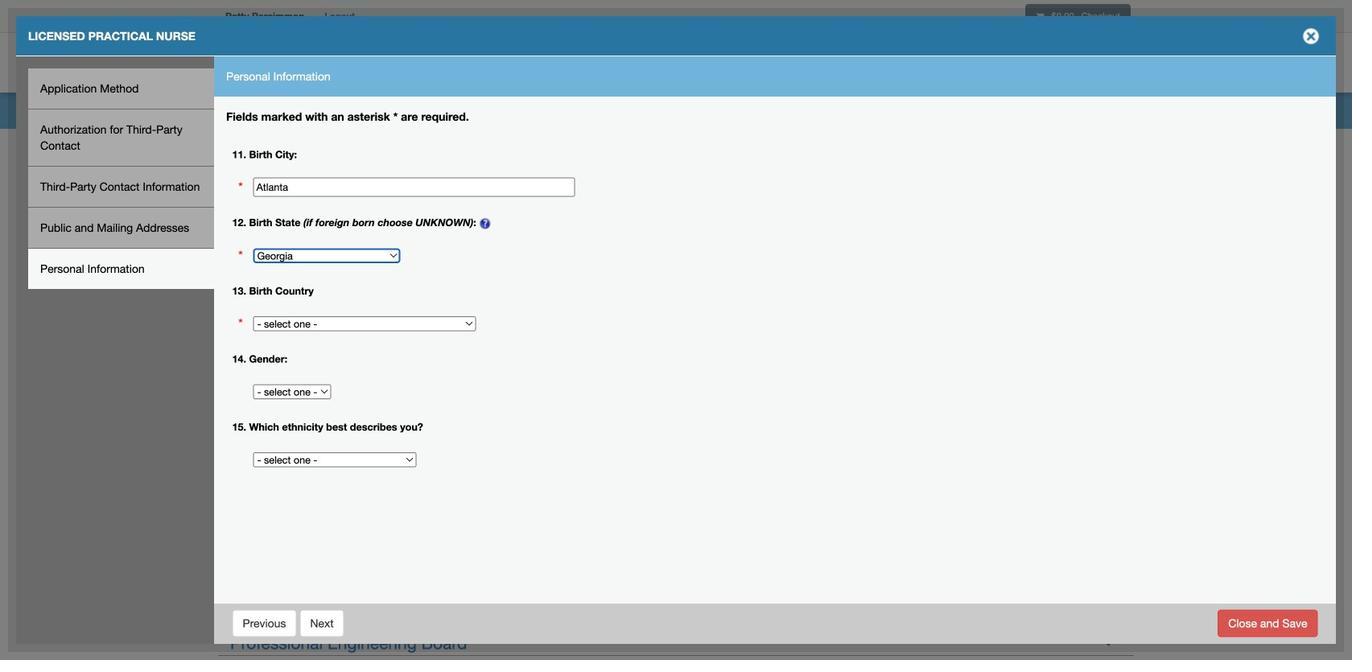 Task type: vqa. For each thing, say whether or not it's contained in the screenshot.
the topmost CHEVRON DOWN icon
no



Task type: locate. For each thing, give the bounding box(es) containing it.
None text field
[[253, 178, 575, 197]]

if you are foreign born please select 'unknown' in this dropdown. image
[[479, 217, 492, 230]]

None button
[[232, 610, 297, 637], [300, 610, 344, 637], [1218, 610, 1318, 637], [232, 610, 297, 637], [300, 610, 344, 637], [1218, 610, 1318, 637]]



Task type: describe. For each thing, give the bounding box(es) containing it.
close window image
[[1298, 23, 1324, 49]]

shopping cart image
[[1036, 12, 1044, 21]]

illinois department of financial and professional regulation image
[[217, 36, 584, 88]]

chevron down image
[[1100, 631, 1117, 648]]



